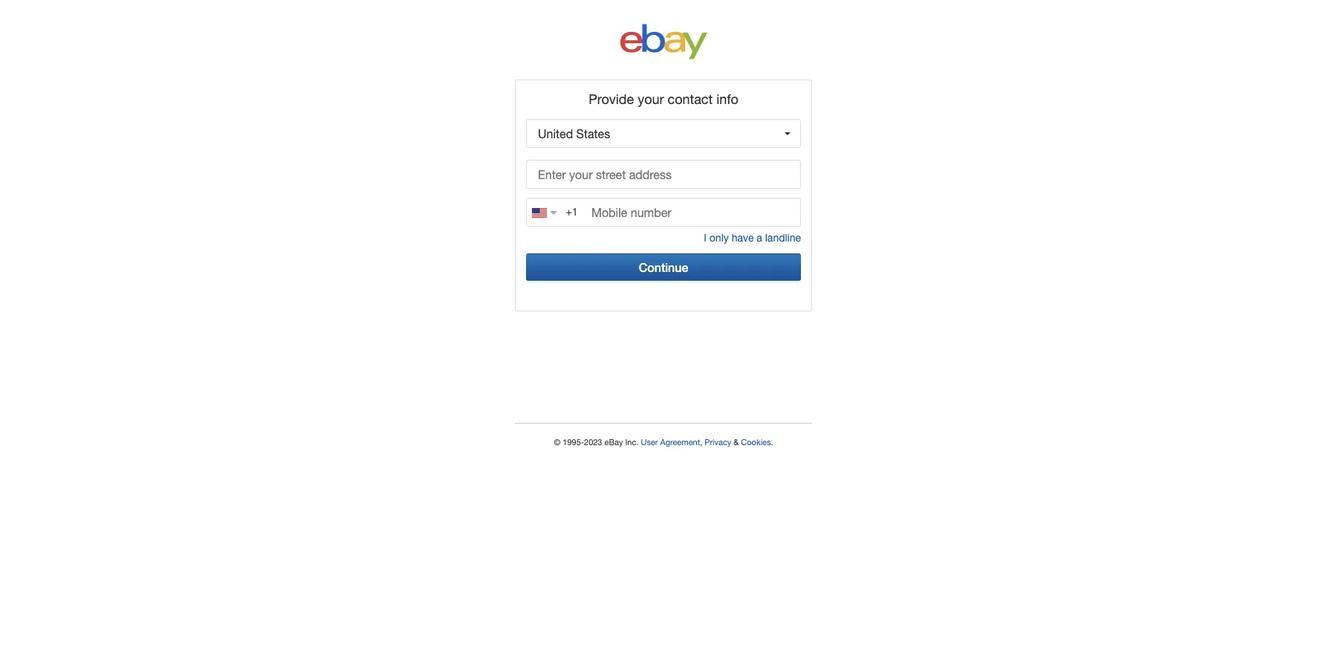 Task type: describe. For each thing, give the bounding box(es) containing it.
cookies
[[742, 438, 771, 447]]

a
[[757, 232, 763, 244]]

privacy
[[705, 438, 732, 447]]

privacy link
[[705, 438, 732, 447]]

1995-
[[563, 438, 584, 447]]

cookies link
[[742, 438, 771, 447]]

2023
[[584, 438, 603, 447]]

Mobile number telephone field
[[526, 198, 801, 227]]

© 1995-2023 ebay inc. user agreement , privacy & cookies .
[[554, 438, 774, 447]]

your
[[638, 91, 664, 107]]

i only have a landline
[[704, 232, 801, 244]]



Task type: locate. For each thing, give the bounding box(es) containing it.
contact
[[668, 91, 713, 107]]

user
[[641, 438, 658, 447]]

None submit
[[526, 254, 801, 281]]

+1
[[566, 206, 578, 218]]

&
[[734, 438, 739, 447]]

inc.
[[626, 438, 639, 447]]

Enter your street address text field
[[526, 160, 801, 189]]

info
[[717, 91, 739, 107]]

provide your contact info
[[589, 91, 739, 107]]

landline
[[766, 232, 801, 244]]

©
[[554, 438, 561, 447]]

.
[[771, 438, 774, 447]]

i
[[704, 232, 707, 244]]

application
[[526, 160, 801, 198]]

only
[[710, 232, 729, 244]]

user agreement link
[[641, 438, 700, 447]]

ebay
[[605, 438, 623, 447]]

,
[[700, 438, 703, 447]]

agreement
[[661, 438, 700, 447]]

have
[[732, 232, 754, 244]]

i only have a landline button
[[704, 232, 801, 244]]

provide
[[589, 91, 634, 107]]



Task type: vqa. For each thing, say whether or not it's contained in the screenshot.
Albania +355
no



